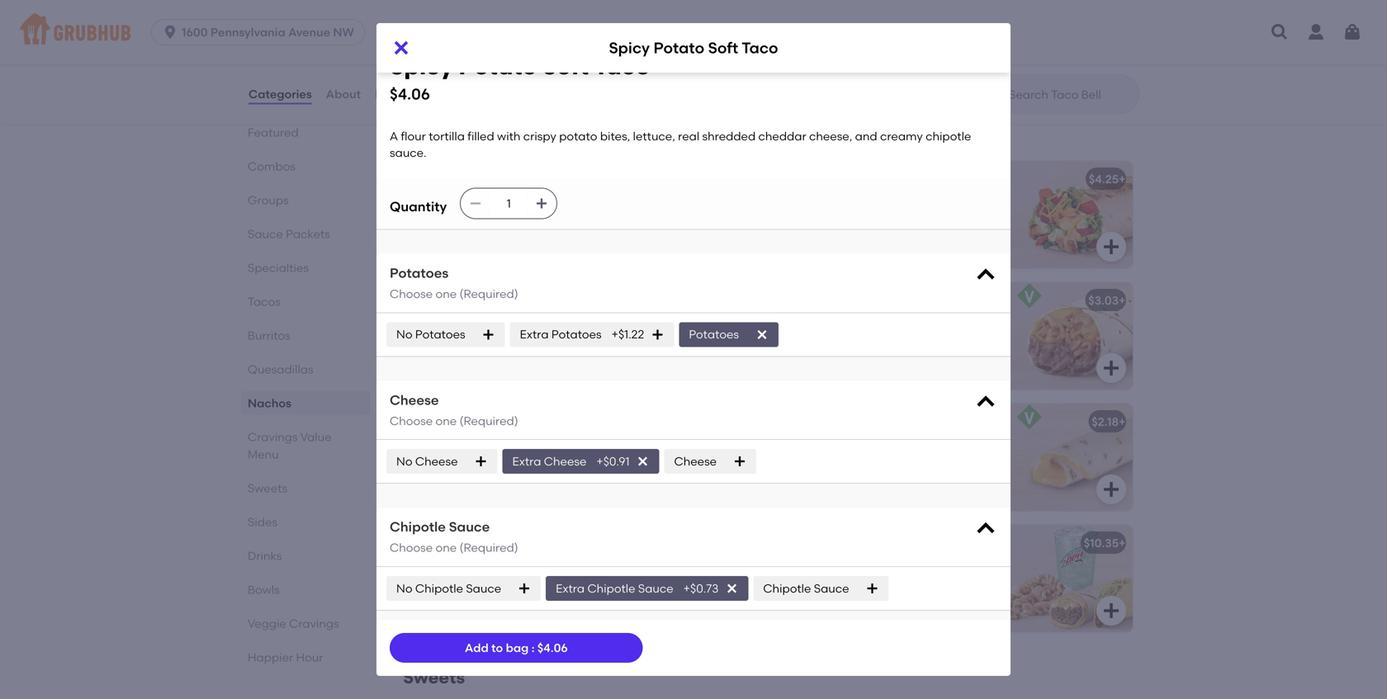 Task type: describe. For each thing, give the bounding box(es) containing it.
0 vertical spatial flour
[[401, 129, 426, 143]]

tortilla. inside grilled chicken, fiesta strips, avocado ranch sauce, creamy chipotle sauce, lettuce, tomatoes, and real shredded cheddar cheese wrapped inside a warm flour tortilla.
[[949, 263, 988, 277]]

cheesy roll up image
[[1010, 404, 1133, 511]]

shredded inside grilled chicken, fiesta strips, avocado ranch sauce, creamy chipotle sauce, lettuce, tomatoes, and real shredded cheddar cheese wrapped inside a warm flour tortilla.
[[836, 246, 889, 260]]

twists,
[[786, 593, 823, 607]]

extra cheese
[[513, 455, 587, 469]]

0 vertical spatial a flour tortilla filled with crispy potato bites, lettuce, real shredded cheddar cheese, and creamy chipotle sauce.
[[390, 129, 975, 160]]

+ for $2.18
[[1119, 415, 1126, 429]]

$2.18
[[1092, 415, 1119, 429]]

0 horizontal spatial sauce.
[[390, 146, 427, 160]]

one for potatoes
[[436, 287, 457, 301]]

veggie inside button
[[453, 415, 493, 429]]

1 horizontal spatial real
[[678, 129, 700, 143]]

+ for $3.03
[[1119, 294, 1126, 308]]

warm inside grilled chicken, fiesta strips, avocado ranch sauce, creamy chipotle sauce, lettuce, tomatoes, and real shredded cheddar cheese wrapped inside a warm flour tortilla.
[[886, 263, 918, 277]]

twists
[[478, 536, 513, 550]]

strips,
[[579, 334, 614, 348]]

sauce packets
[[248, 227, 330, 241]]

spicy up quantity
[[416, 172, 447, 186]]

0 vertical spatial cravings
[[403, 122, 482, 143]]

2 horizontal spatial chipotle
[[926, 129, 972, 143]]

sprinkled
[[559, 560, 610, 574]]

chipotle inside grilled chicken, fiesta strips, avocado ranch sauce, creamy chipotle sauce, lettuce, tomatoes, and real shredded cheddar cheese wrapped inside a warm flour tortilla.
[[786, 229, 832, 243]]

1 horizontal spatial flour
[[427, 195, 453, 210]]

large
[[861, 593, 893, 607]]

0 vertical spatial shredded
[[703, 129, 756, 143]]

regular
[[786, 577, 827, 591]]

0 horizontal spatial cinnamon
[[416, 536, 476, 550]]

1 vertical spatial value
[[300, 430, 332, 444]]

ranch
[[839, 212, 872, 226]]

cheese inside grilled chicken, fiesta strips, avocado ranch sauce, creamy chipotle sauce, lettuce, tomatoes, and real shredded cheddar cheese wrapped inside a warm flour tortilla.
[[943, 246, 983, 260]]

chips inside nacho chips with a side of warm nacho cheese sauce for dipping.
[[827, 15, 857, 29]]

a up "crunchy"
[[836, 560, 844, 574]]

to
[[492, 641, 503, 655]]

and inside grilled chicken, fiesta strips, avocado ranch sauce, creamy chipotle sauce, lettuce, tomatoes, and real shredded cheddar cheese wrapped inside a warm flour tortilla.
[[786, 246, 809, 260]]

no for potatoes
[[397, 328, 413, 342]]

cream.
[[576, 65, 616, 79]]

$4.25 +
[[1090, 172, 1126, 186]]

beefy melt burrito image
[[639, 282, 763, 390]]

beef,
[[563, 317, 591, 331]]

1 horizontal spatial sauce.
[[465, 246, 502, 260]]

$3.03
[[1089, 294, 1119, 308]]

bowls
[[248, 583, 280, 597]]

1 vertical spatial tortilla
[[429, 129, 465, 143]]

+$0.73
[[684, 582, 719, 596]]

tortilla inside a portion of crispy tortilla chips topped with warm nacho cheese sauce, refried beans, seasoned beef, ripe tomatoes and cool sour cream.
[[520, 15, 557, 29]]

corn
[[497, 560, 522, 574]]

in
[[540, 367, 550, 381]]

and down input item quantity number field
[[513, 229, 535, 243]]

+ for $10.35
[[1119, 536, 1126, 550]]

chicken,
[[826, 195, 873, 210]]

reviews
[[375, 87, 421, 101]]

grilled chicken, fiesta strips, avocado ranch sauce, creamy chipotle sauce, lettuce, tomatoes, and real shredded cheddar cheese wrapped inside a warm flour tortilla.
[[786, 195, 988, 277]]

taco,
[[880, 577, 910, 591]]

categories button
[[248, 64, 313, 124]]

menu inside cravings value menu
[[248, 448, 279, 462]]

groups
[[248, 193, 289, 207]]

2 vertical spatial creamy
[[538, 229, 581, 243]]

(required) for cheese
[[460, 414, 519, 428]]

1 vertical spatial cheddar
[[416, 229, 464, 243]]

sauce down groups
[[248, 227, 283, 241]]

tacos
[[248, 295, 281, 309]]

nacho inside a portion of crispy tortilla chips topped with warm nacho cheese sauce, refried beans, seasoned beef, ripe tomatoes and cool sour cream.
[[522, 31, 557, 45]]

1600
[[182, 25, 208, 39]]

flour inside grilled chicken, fiesta strips, avocado ranch sauce, creamy chipotle sauce, lettuce, tomatoes, and real shredded cheddar cheese wrapped inside a warm flour tortilla.
[[921, 263, 946, 277]]

crispy,
[[416, 560, 454, 574]]

$4.06 for add to bag
[[538, 641, 568, 655]]

blend,
[[497, 350, 531, 364]]

2 horizontal spatial soft
[[709, 39, 739, 57]]

ranch
[[838, 172, 874, 186]]

cool
[[523, 65, 547, 79]]

+$0.91
[[597, 455, 630, 469]]

beef,
[[593, 48, 621, 62]]

tortilla. inside seasoned rice, seasoned beef, nacho cheese sauce, fiesta strips, three cheese blend, reduced fat sour cream wrapped in a warm tortilla.
[[416, 384, 455, 398]]

fiesta inside button
[[416, 415, 451, 429]]

0 horizontal spatial cravings value menu
[[248, 430, 332, 462]]

chipotle for chipotle sauce
[[764, 582, 812, 596]]

a inside seasoned rice, seasoned beef, nacho cheese sauce, fiesta strips, three cheese blend, reduced fat sour cream wrapped in a warm tortilla.
[[553, 367, 560, 381]]

cream
[[445, 367, 484, 381]]

1 vertical spatial potato
[[416, 212, 455, 226]]

tomatoes,
[[920, 229, 977, 243]]

with inside a portion of crispy tortilla chips topped with warm nacho cheese sauce, refried beans, seasoned beef, ripe tomatoes and cool sour cream.
[[460, 31, 484, 45]]

cheese inside nacho chips with a side of warm nacho cheese sauce for dipping.
[[825, 31, 865, 45]]

no chipotle sauce
[[397, 582, 502, 596]]

wrapped inside seasoned rice, seasoned beef, nacho cheese sauce, fiesta strips, three cheese blend, reduced fat sour cream wrapped in a warm tortilla.
[[486, 367, 537, 381]]

sauce, inside a portion of crispy tortilla chips topped with warm nacho cheese sauce, refried beans, seasoned beef, ripe tomatoes and cool sour cream.
[[416, 48, 453, 62]]

+ for $2.42
[[749, 172, 756, 186]]

burrito,
[[926, 560, 966, 574]]

tomatoes
[[441, 65, 495, 79]]

svg image inside '1600 pennsylvania avenue nw' button
[[162, 24, 179, 40]]

Input item quantity number field
[[491, 189, 527, 218]]

bag
[[506, 641, 529, 655]]

sauce down includes
[[814, 582, 850, 596]]

+$1.22
[[612, 328, 645, 342]]

choose for potatoes
[[390, 287, 433, 301]]

quesadillas
[[248, 363, 314, 377]]

1 vertical spatial shredded
[[560, 212, 613, 226]]

grilled inside grilled chicken, fiesta strips, avocado ranch sauce, creamy chipotle sauce, lettuce, tomatoes, and real shredded cheddar cheese wrapped inside a warm flour tortilla.
[[786, 195, 823, 210]]

1600 pennsylvania avenue nw
[[182, 25, 354, 39]]

a portion of crispy tortilla chips topped with warm nacho cheese sauce, refried beans, seasoned beef, ripe tomatoes and cool sour cream.
[[416, 15, 621, 79]]

fiesta veggie burrito
[[416, 415, 534, 429]]

1 seasoned from the left
[[416, 317, 472, 331]]

seasoned
[[536, 48, 590, 62]]

specialties
[[248, 261, 309, 275]]

real inside grilled chicken, fiesta strips, avocado ranch sauce, creamy chipotle sauce, lettuce, tomatoes, and real shredded cheddar cheese wrapped inside a warm flour tortilla.
[[812, 246, 833, 260]]

categories
[[249, 87, 312, 101]]

$10.35 +
[[1085, 536, 1126, 550]]

pennsylvania
[[211, 25, 286, 39]]

beans,
[[495, 48, 533, 62]]

classic combo image
[[1010, 525, 1133, 633]]

melt
[[451, 294, 476, 308]]

sauce left +$0.73
[[639, 582, 674, 596]]

includes a beefy 5-layer burrito, regular crunchy taco, cinnamon twists, and a large fountain drink.
[[786, 560, 977, 607]]

sides
[[248, 516, 278, 530]]

crunchy
[[830, 577, 877, 591]]

$2.18 +
[[1092, 415, 1126, 429]]

1 horizontal spatial grilled
[[877, 172, 915, 186]]

and up ranch
[[856, 129, 878, 143]]

puffed
[[457, 560, 494, 574]]

about
[[326, 87, 361, 101]]

sour
[[550, 65, 574, 79]]

cheese choose one (required)
[[390, 392, 519, 428]]

of inside a portion of crispy tortilla chips topped with warm nacho cheese sauce, refried beans, seasoned beef, ripe tomatoes and cool sour cream.
[[471, 15, 482, 29]]

fiesta
[[875, 195, 906, 210]]

reduced
[[534, 350, 585, 364]]

spicy potato soft taco image
[[639, 161, 763, 268]]

combos
[[248, 159, 296, 173]]

0 vertical spatial potato
[[559, 129, 598, 143]]

chipotle for chipotle ranch grilled chicken burrito
[[786, 172, 835, 186]]

no potatoes
[[397, 328, 466, 342]]

1 horizontal spatial sauce,
[[835, 229, 872, 243]]

drink.
[[946, 593, 977, 607]]

0 vertical spatial beefy
[[416, 294, 448, 308]]

sauce
[[868, 31, 902, 45]]

$10.35
[[1085, 536, 1119, 550]]

add to bag : $4.06
[[465, 641, 568, 655]]

$2.42
[[720, 172, 749, 186]]

1 vertical spatial spicy potato soft taco
[[416, 172, 545, 186]]

2 seasoned from the left
[[505, 317, 560, 331]]

potatoes inside potatoes choose one (required)
[[390, 265, 449, 281]]

$4.25
[[1090, 172, 1119, 186]]

one for cheese
[[436, 414, 457, 428]]

1 vertical spatial filled
[[494, 195, 521, 210]]

chipotle down crispy,
[[415, 582, 463, 596]]

1 vertical spatial cheese,
[[467, 229, 510, 243]]

nw
[[333, 25, 354, 39]]

happier hour
[[248, 651, 323, 665]]

extra chipotle sauce
[[556, 582, 674, 596]]

nachos
[[248, 397, 292, 411]]

soft inside the spicy potato soft taco $4.06
[[543, 52, 589, 80]]

cinnamon twists image
[[639, 525, 763, 633]]

chips inside a portion of crispy tortilla chips topped with warm nacho cheese sauce, refried beans, seasoned beef, ripe tomatoes and cool sour cream.
[[559, 15, 589, 29]]

0 vertical spatial sweets
[[248, 482, 288, 496]]

one inside chipotle sauce choose one (required)
[[436, 541, 457, 555]]

2 vertical spatial cravings
[[289, 617, 339, 631]]

0 horizontal spatial soft
[[491, 172, 514, 186]]

crispy, puffed corn twists sprinkled with cinnamon and sugar.
[[416, 560, 610, 591]]

for
[[905, 31, 920, 45]]

+ for $4.25
[[1119, 172, 1126, 186]]

1 horizontal spatial cheese,
[[810, 129, 853, 143]]

nacho chips with a side of warm nacho cheese sauce for dipping.
[[786, 15, 969, 45]]

2 vertical spatial a
[[416, 195, 425, 210]]

1 vertical spatial a flour tortilla filled with crispy potato bites, lettuce, real shredded cheddar cheese, and creamy chipotle sauce.
[[416, 195, 613, 260]]

chipotle sauce
[[764, 582, 850, 596]]

0 horizontal spatial veggie
[[248, 617, 286, 631]]

cheese inside a portion of crispy tortilla chips topped with warm nacho cheese sauce, refried beans, seasoned beef, ripe tomatoes and cool sour cream.
[[560, 31, 600, 45]]

wrapped inside grilled chicken, fiesta strips, avocado ranch sauce, creamy chipotle sauce, lettuce, tomatoes, and real shredded cheddar cheese wrapped inside a warm flour tortilla.
[[786, 263, 837, 277]]

2 vertical spatial tortilla
[[455, 195, 491, 210]]

veggie cravings
[[248, 617, 339, 631]]

cinnamon
[[443, 577, 499, 591]]

1 vertical spatial bites,
[[457, 212, 487, 226]]

warm inside nacho chips with a side of warm nacho cheese sauce for dipping.
[[936, 15, 968, 29]]

spicy up cream.
[[609, 39, 650, 57]]

5-
[[881, 560, 892, 574]]

2 horizontal spatial taco
[[742, 39, 779, 57]]



Task type: vqa. For each thing, say whether or not it's contained in the screenshot.
1166 Culligan Blvd button
no



Task type: locate. For each thing, give the bounding box(es) containing it.
topped
[[416, 31, 458, 45]]

dipping.
[[923, 31, 969, 45]]

2 vertical spatial one
[[436, 541, 457, 555]]

1 of from the left
[[471, 15, 482, 29]]

filled
[[468, 129, 495, 143], [494, 195, 521, 210]]

grilled up avocado
[[786, 195, 823, 210]]

0 vertical spatial cinnamon
[[416, 536, 476, 550]]

1 horizontal spatial sweets
[[403, 667, 465, 688]]

potato inside the spicy potato soft taco $4.06
[[459, 52, 537, 80]]

seasoned up sauce,
[[505, 317, 560, 331]]

crispy
[[485, 15, 518, 29], [524, 129, 557, 143], [550, 195, 583, 210]]

a inside a portion of crispy tortilla chips topped with warm nacho cheese sauce, refried beans, seasoned beef, ripe tomatoes and cool sour cream.
[[416, 15, 425, 29]]

burritos
[[248, 329, 291, 343]]

crispy up beans,
[[485, 15, 518, 29]]

1 no from the top
[[397, 328, 413, 342]]

cheese up cream
[[451, 350, 494, 364]]

chipotle up avocado
[[786, 172, 835, 186]]

tortilla.
[[949, 263, 988, 277], [416, 384, 455, 398]]

quantity
[[390, 199, 447, 215]]

choose for cheese
[[390, 414, 433, 428]]

of right side on the top of the page
[[922, 15, 933, 29]]

extra for chipotle sauce
[[556, 582, 585, 596]]

2 vertical spatial chipotle
[[416, 246, 462, 260]]

potatoes choose one (required)
[[390, 265, 519, 301]]

cheese down rice, at the top of page
[[457, 334, 499, 348]]

warm
[[936, 15, 968, 29], [487, 31, 519, 45], [886, 263, 918, 277], [563, 367, 595, 381]]

seasoned
[[416, 317, 472, 331], [505, 317, 560, 331]]

warm inside seasoned rice, seasoned beef, nacho cheese sauce, fiesta strips, three cheese blend, reduced fat sour cream wrapped in a warm tortilla.
[[563, 367, 595, 381]]

0 horizontal spatial chips
[[559, 15, 589, 29]]

beefy
[[416, 294, 448, 308], [846, 560, 878, 574]]

a down "crunchy"
[[851, 593, 858, 607]]

(required) inside potatoes choose one (required)
[[460, 287, 519, 301]]

potato up potatoes choose one (required)
[[416, 212, 455, 226]]

cheddar
[[759, 129, 807, 143], [416, 229, 464, 243], [892, 246, 940, 260]]

with inside 'crispy, puffed corn twists sprinkled with cinnamon and sugar.'
[[416, 577, 440, 591]]

(required) inside chipotle sauce choose one (required)
[[460, 541, 519, 555]]

2 vertical spatial burrito
[[495, 415, 534, 429]]

side
[[896, 15, 919, 29]]

a
[[886, 15, 893, 29], [876, 263, 883, 277], [553, 367, 560, 381], [836, 560, 844, 574], [851, 593, 858, 607]]

$4.06 inside the spicy potato soft taco $4.06
[[390, 85, 430, 103]]

cinnamon up crispy,
[[416, 536, 476, 550]]

0 vertical spatial value
[[486, 122, 535, 143]]

0 vertical spatial grilled
[[877, 172, 915, 186]]

real up spicy potato soft taco image
[[678, 129, 700, 143]]

choose up the no cheese
[[390, 414, 433, 428]]

fiesta up the no cheese
[[416, 415, 451, 429]]

potato
[[559, 129, 598, 143], [416, 212, 455, 226]]

cinnamon inside includes a beefy 5-layer burrito, regular crunchy taco, cinnamon twists, and a large fountain drink.
[[913, 577, 972, 591]]

0 horizontal spatial nacho
[[416, 334, 454, 348]]

tortilla right quantity
[[455, 195, 491, 210]]

1 horizontal spatial chips
[[827, 15, 857, 29]]

cravings up hour
[[289, 617, 339, 631]]

cravings
[[403, 122, 482, 143], [248, 430, 298, 444], [289, 617, 339, 631]]

sauce, down fiesta at top
[[875, 212, 912, 226]]

cravings down reviews on the top left
[[403, 122, 482, 143]]

potato down the sour
[[559, 129, 598, 143]]

1 horizontal spatial taco
[[594, 52, 650, 80]]

flour down reviews button
[[401, 129, 426, 143]]

1 horizontal spatial shredded
[[703, 129, 756, 143]]

fiesta inside seasoned rice, seasoned beef, nacho cheese sauce, fiesta strips, three cheese blend, reduced fat sour cream wrapped in a warm tortilla.
[[543, 334, 577, 348]]

cheesy bean and rice burrito image
[[1010, 282, 1133, 390]]

chips and nacho cheese sauce image
[[1010, 0, 1133, 87]]

2 chips from the left
[[827, 15, 857, 29]]

tortilla down ripe
[[429, 129, 465, 143]]

value down the spicy potato soft taco $4.06
[[486, 122, 535, 143]]

flour left input item quantity number field
[[427, 195, 453, 210]]

svg image
[[1271, 22, 1290, 42], [1343, 22, 1363, 42], [162, 24, 179, 40], [732, 56, 752, 76], [469, 197, 483, 210], [536, 197, 549, 210], [975, 264, 998, 287], [651, 328, 664, 341], [756, 328, 769, 341], [732, 358, 752, 378], [1102, 358, 1122, 378], [475, 455, 488, 469], [732, 480, 752, 500], [1102, 480, 1122, 500], [975, 518, 998, 541], [518, 582, 531, 596], [726, 582, 739, 596], [866, 582, 879, 596], [1102, 601, 1122, 621]]

about button
[[325, 64, 362, 124]]

no for cheese
[[397, 455, 413, 469]]

$3.03 +
[[1089, 294, 1126, 308]]

3 no from the top
[[397, 582, 413, 596]]

inside
[[840, 263, 873, 277]]

rice,
[[475, 317, 502, 331]]

1 chips from the left
[[559, 15, 589, 29]]

sauce down puffed
[[466, 582, 502, 596]]

warm inside a portion of crispy tortilla chips topped with warm nacho cheese sauce, refried beans, seasoned beef, ripe tomatoes and cool sour cream.
[[487, 31, 519, 45]]

3 one from the top
[[436, 541, 457, 555]]

wrapped left inside
[[786, 263, 837, 277]]

2 of from the left
[[922, 15, 933, 29]]

nachos bellgrande® image
[[639, 0, 763, 87]]

$2.42 +
[[720, 172, 756, 186]]

tortilla. down sour
[[416, 384, 455, 398]]

svg image
[[392, 38, 411, 58], [1102, 56, 1122, 76], [732, 237, 752, 257], [1102, 237, 1122, 257], [482, 328, 495, 341], [975, 391, 998, 414], [637, 455, 650, 469], [734, 455, 747, 469], [732, 601, 752, 621]]

choose inside chipotle sauce choose one (required)
[[390, 541, 433, 555]]

wrapped down blend,
[[486, 367, 537, 381]]

crispy right input item quantity number field
[[550, 195, 583, 210]]

1 horizontal spatial fiesta
[[543, 334, 577, 348]]

and inside 'crispy, puffed corn twists sprinkled with cinnamon and sugar.'
[[502, 577, 524, 591]]

0 vertical spatial wrapped
[[786, 263, 837, 277]]

1 vertical spatial sauce.
[[465, 246, 502, 260]]

crispy inside a portion of crispy tortilla chips topped with warm nacho cheese sauce, refried beans, seasoned beef, ripe tomatoes and cool sour cream.
[[485, 15, 518, 29]]

spicy inside the spicy potato soft taco $4.06
[[390, 52, 453, 80]]

extra up blend,
[[520, 328, 549, 342]]

(required) down cream
[[460, 414, 519, 428]]

veggie down bowls
[[248, 617, 286, 631]]

fiesta veggie burrito image
[[639, 404, 763, 511]]

strips,
[[909, 195, 942, 210]]

beefy inside includes a beefy 5-layer burrito, regular crunchy taco, cinnamon twists, and a large fountain drink.
[[846, 560, 878, 574]]

0 horizontal spatial beefy
[[416, 294, 448, 308]]

layer
[[892, 560, 923, 574]]

2 vertical spatial shredded
[[836, 246, 889, 260]]

a inside grilled chicken, fiesta strips, avocado ranch sauce, creamy chipotle sauce, lettuce, tomatoes, and real shredded cheddar cheese wrapped inside a warm flour tortilla.
[[876, 263, 883, 277]]

0 horizontal spatial chipotle
[[416, 246, 462, 260]]

cinnamon twists
[[416, 536, 513, 550]]

$4.06 down ripe
[[390, 85, 430, 103]]

creamy inside grilled chicken, fiesta strips, avocado ranch sauce, creamy chipotle sauce, lettuce, tomatoes, and real shredded cheddar cheese wrapped inside a warm flour tortilla.
[[915, 212, 957, 226]]

chipotle up chicken
[[926, 129, 972, 143]]

and down "crunchy"
[[826, 593, 848, 607]]

1 horizontal spatial of
[[922, 15, 933, 29]]

lettuce, inside grilled chicken, fiesta strips, avocado ranch sauce, creamy chipotle sauce, lettuce, tomatoes, and real shredded cheddar cheese wrapped inside a warm flour tortilla.
[[875, 229, 917, 243]]

chipotle up potatoes choose one (required)
[[416, 246, 462, 260]]

1 horizontal spatial cheddar
[[759, 129, 807, 143]]

choose up no potatoes
[[390, 287, 433, 301]]

2 nacho from the left
[[786, 31, 822, 45]]

choose inside cheese choose one (required)
[[390, 414, 433, 428]]

0 vertical spatial one
[[436, 287, 457, 301]]

of
[[471, 15, 482, 29], [922, 15, 933, 29]]

0 vertical spatial sauce,
[[416, 48, 453, 62]]

choose
[[390, 287, 433, 301], [390, 414, 433, 428], [390, 541, 433, 555]]

2 horizontal spatial flour
[[921, 263, 946, 277]]

1 horizontal spatial nacho
[[786, 15, 824, 29]]

sauce. up quantity
[[390, 146, 427, 160]]

1 vertical spatial veggie
[[248, 617, 286, 631]]

no
[[397, 328, 413, 342], [397, 455, 413, 469], [397, 582, 413, 596]]

burrito up extra cheese
[[495, 415, 534, 429]]

potatoes
[[390, 265, 449, 281], [415, 328, 466, 342], [552, 328, 602, 342], [689, 328, 739, 342]]

chipotle for chipotle sauce choose one (required)
[[390, 519, 446, 535]]

nacho chips with a side of warm nacho cheese sauce for dipping. button
[[777, 0, 1133, 87]]

sugar.
[[527, 577, 561, 591]]

1 horizontal spatial menu
[[539, 122, 586, 143]]

sauce, down 'ranch'
[[835, 229, 872, 243]]

chipotle inside chipotle sauce choose one (required)
[[390, 519, 446, 535]]

fiesta up reduced
[[543, 334, 577, 348]]

includes
[[786, 560, 833, 574]]

real
[[678, 129, 700, 143], [535, 212, 557, 226], [812, 246, 833, 260]]

and inside includes a beefy 5-layer burrito, regular crunchy taco, cinnamon twists, and a large fountain drink.
[[826, 593, 848, 607]]

value down quesadillas
[[300, 430, 332, 444]]

0 horizontal spatial value
[[300, 430, 332, 444]]

cheese inside cheese choose one (required)
[[390, 392, 439, 408]]

main navigation navigation
[[0, 0, 1388, 64]]

1 (required) from the top
[[460, 287, 519, 301]]

featured
[[248, 126, 299, 140]]

shredded up inside
[[836, 246, 889, 260]]

0 horizontal spatial fiesta
[[416, 415, 451, 429]]

:
[[532, 641, 535, 655]]

burrito up rice, at the top of page
[[479, 294, 517, 308]]

shredded right input item quantity number field
[[560, 212, 613, 226]]

with inside nacho chips with a side of warm nacho cheese sauce for dipping.
[[860, 15, 883, 29]]

1 horizontal spatial spicy potato soft taco
[[609, 39, 779, 57]]

a
[[416, 15, 425, 29], [390, 129, 398, 143], [416, 195, 425, 210]]

0 vertical spatial a
[[416, 15, 425, 29]]

1 vertical spatial beefy
[[846, 560, 878, 574]]

1 vertical spatial (required)
[[460, 414, 519, 428]]

1 choose from the top
[[390, 287, 433, 301]]

chipotle down sprinkled at the left bottom of page
[[588, 582, 636, 596]]

twists
[[525, 560, 556, 574]]

0 vertical spatial tortilla.
[[949, 263, 988, 277]]

one up no potatoes
[[436, 287, 457, 301]]

taco inside the spicy potato soft taco $4.06
[[594, 52, 650, 80]]

and inside a portion of crispy tortilla chips topped with warm nacho cheese sauce, refried beans, seasoned beef, ripe tomatoes and cool sour cream.
[[498, 65, 520, 79]]

1 vertical spatial creamy
[[915, 212, 957, 226]]

0 vertical spatial spicy potato soft taco
[[609, 39, 779, 57]]

tortilla up beans,
[[520, 15, 557, 29]]

burrito for beefy melt burrito
[[479, 294, 517, 308]]

0 horizontal spatial wrapped
[[486, 367, 537, 381]]

0 horizontal spatial bites,
[[457, 212, 487, 226]]

chipotle down avocado
[[786, 229, 832, 243]]

2 one from the top
[[436, 414, 457, 428]]

nacho inside nacho chips with a side of warm nacho cheese sauce for dipping.
[[786, 15, 824, 29]]

grilled up fiesta at top
[[877, 172, 915, 186]]

0 horizontal spatial of
[[471, 15, 482, 29]]

drinks
[[248, 549, 282, 563]]

warm up beans,
[[487, 31, 519, 45]]

0 vertical spatial filled
[[468, 129, 495, 143]]

0 horizontal spatial real
[[535, 212, 557, 226]]

2 vertical spatial crispy
[[550, 195, 583, 210]]

nacho up seasoned
[[522, 31, 557, 45]]

cheese down sour
[[390, 392, 439, 408]]

1 vertical spatial a
[[390, 129, 398, 143]]

cheese left +$0.91
[[544, 455, 587, 469]]

cheese left sauce
[[825, 31, 865, 45]]

2 horizontal spatial cheese
[[943, 246, 983, 260]]

2 vertical spatial (required)
[[460, 541, 519, 555]]

2 horizontal spatial lettuce,
[[875, 229, 917, 243]]

1 vertical spatial chipotle
[[786, 229, 832, 243]]

beefy up "crunchy"
[[846, 560, 878, 574]]

portion
[[427, 15, 468, 29]]

2 (required) from the top
[[460, 414, 519, 428]]

1 horizontal spatial beefy
[[846, 560, 878, 574]]

lettuce,
[[633, 129, 676, 143], [490, 212, 533, 226], [875, 229, 917, 243]]

2 horizontal spatial sauce,
[[875, 212, 912, 226]]

chicken
[[918, 172, 964, 186]]

burrito right chicken
[[967, 172, 1006, 186]]

1 horizontal spatial cheese
[[825, 31, 865, 45]]

fat
[[587, 350, 606, 364]]

fiesta veggie burrito button
[[406, 404, 763, 511]]

(required) up rice, at the top of page
[[460, 287, 519, 301]]

menu down the nachos on the left of the page
[[248, 448, 279, 462]]

1600 pennsylvania avenue nw button
[[151, 19, 372, 45]]

2 vertical spatial choose
[[390, 541, 433, 555]]

fiesta
[[543, 334, 577, 348], [416, 415, 451, 429]]

(required) inside cheese choose one (required)
[[460, 414, 519, 428]]

and down avocado
[[786, 246, 809, 260]]

0 vertical spatial lettuce,
[[633, 129, 676, 143]]

ripe
[[416, 65, 438, 79]]

tortilla
[[520, 15, 557, 29], [429, 129, 465, 143], [455, 195, 491, 210]]

refried
[[456, 48, 493, 62]]

sweets down add
[[403, 667, 465, 688]]

chips left side on the top of the page
[[827, 15, 857, 29]]

1 vertical spatial tortilla.
[[416, 384, 455, 398]]

one up crispy,
[[436, 541, 457, 555]]

extra for cheese
[[513, 455, 541, 469]]

1 vertical spatial fiesta
[[416, 415, 451, 429]]

a flour tortilla filled with crispy potato bites, lettuce, real shredded cheddar cheese, and creamy chipotle sauce. up potatoes choose one (required)
[[416, 195, 613, 260]]

real down avocado
[[812, 246, 833, 260]]

reviews button
[[374, 64, 422, 124]]

2 vertical spatial lettuce,
[[875, 229, 917, 243]]

beefy left melt
[[416, 294, 448, 308]]

real right input item quantity number field
[[535, 212, 557, 226]]

1 vertical spatial flour
[[427, 195, 453, 210]]

0 horizontal spatial nacho
[[522, 31, 557, 45]]

cheese, up ranch
[[810, 129, 853, 143]]

and
[[498, 65, 520, 79], [856, 129, 878, 143], [513, 229, 535, 243], [786, 246, 809, 260], [502, 577, 524, 591], [826, 593, 848, 607]]

one inside cheese choose one (required)
[[436, 414, 457, 428]]

no for chipotle sauce
[[397, 582, 413, 596]]

three
[[416, 350, 449, 364]]

chipotle ranch grilled chicken burrito image
[[1010, 161, 1133, 268]]

one
[[436, 287, 457, 301], [436, 414, 457, 428], [436, 541, 457, 555]]

bites, down cream.
[[600, 129, 631, 143]]

one inside potatoes choose one (required)
[[436, 287, 457, 301]]

1 vertical spatial cravings value menu
[[248, 430, 332, 462]]

a right inside
[[876, 263, 883, 277]]

extra down sprinkled at the left bottom of page
[[556, 582, 585, 596]]

1 horizontal spatial tortilla.
[[949, 263, 988, 277]]

1 vertical spatial sweets
[[403, 667, 465, 688]]

sauce
[[248, 227, 283, 241], [449, 519, 490, 535], [466, 582, 502, 596], [639, 582, 674, 596], [814, 582, 850, 596]]

a right in in the bottom left of the page
[[553, 367, 560, 381]]

spicy potato soft taco
[[609, 39, 779, 57], [416, 172, 545, 186]]

warm up dipping.
[[936, 15, 968, 29]]

shredded up '$2.42'
[[703, 129, 756, 143]]

1 vertical spatial extra
[[513, 455, 541, 469]]

a flour tortilla filled with crispy potato bites, lettuce, real shredded cheddar cheese, and creamy chipotle sauce. up '$2.42'
[[390, 129, 975, 160]]

0 vertical spatial bites,
[[600, 129, 631, 143]]

cravings value menu
[[403, 122, 586, 143], [248, 430, 332, 462]]

cheddar inside grilled chicken, fiesta strips, avocado ranch sauce, creamy chipotle sauce, lettuce, tomatoes, and real shredded cheddar cheese wrapped inside a warm flour tortilla.
[[892, 246, 940, 260]]

chips up seasoned
[[559, 15, 589, 29]]

3 choose from the top
[[390, 541, 433, 555]]

veggie down cream
[[453, 415, 493, 429]]

beefy melt burrito
[[416, 294, 517, 308]]

1 nacho from the left
[[522, 31, 557, 45]]

0 horizontal spatial taco
[[517, 172, 545, 186]]

tortilla. down tomatoes,
[[949, 263, 988, 277]]

1 vertical spatial choose
[[390, 414, 433, 428]]

add
[[465, 641, 489, 655]]

flour down tomatoes,
[[921, 263, 946, 277]]

cinnamon
[[416, 536, 476, 550], [913, 577, 972, 591]]

0 vertical spatial choose
[[390, 287, 433, 301]]

sauce inside chipotle sauce choose one (required)
[[449, 519, 490, 535]]

nacho inside nacho chips with a side of warm nacho cheese sauce for dipping.
[[786, 31, 822, 45]]

sauce, down 'topped'
[[416, 48, 453, 62]]

1 horizontal spatial wrapped
[[786, 263, 837, 277]]

0 vertical spatial burrito
[[967, 172, 1006, 186]]

0 horizontal spatial potato
[[416, 212, 455, 226]]

a flour tortilla filled with crispy potato bites, lettuce, real shredded cheddar cheese, and creamy chipotle sauce.
[[390, 129, 975, 160], [416, 195, 613, 260]]

a inside nacho chips with a side of warm nacho cheese sauce for dipping.
[[886, 15, 893, 29]]

value
[[486, 122, 535, 143], [300, 430, 332, 444]]

extra for potatoes
[[520, 328, 549, 342]]

0 horizontal spatial grilled
[[786, 195, 823, 210]]

(required)
[[460, 287, 519, 301], [460, 414, 519, 428], [460, 541, 519, 555]]

(required) up puffed
[[460, 541, 519, 555]]

sauce. up potatoes choose one (required)
[[465, 246, 502, 260]]

cheese down cheese choose one (required) at left
[[415, 455, 458, 469]]

0 horizontal spatial lettuce,
[[490, 212, 533, 226]]

cheese down tomatoes,
[[943, 246, 983, 260]]

0 vertical spatial real
[[678, 129, 700, 143]]

3 (required) from the top
[[460, 541, 519, 555]]

0 horizontal spatial cheese,
[[467, 229, 510, 243]]

1 horizontal spatial bites,
[[600, 129, 631, 143]]

choose inside potatoes choose one (required)
[[390, 287, 433, 301]]

choose up crispy,
[[390, 541, 433, 555]]

1 horizontal spatial value
[[486, 122, 535, 143]]

chipotle up crispy,
[[390, 519, 446, 535]]

a portion of crispy tortilla chips topped with warm nacho cheese sauce, refried beans, seasoned beef, ripe tomatoes and cool sour cream. button
[[406, 0, 763, 87]]

sauce up cinnamon twists
[[449, 519, 490, 535]]

0 vertical spatial no
[[397, 328, 413, 342]]

burrito inside button
[[495, 415, 534, 429]]

no cheese
[[397, 455, 458, 469]]

of inside nacho chips with a side of warm nacho cheese sauce for dipping.
[[922, 15, 933, 29]]

$4.06 for spicy potato soft taco
[[390, 85, 430, 103]]

1 vertical spatial menu
[[248, 448, 279, 462]]

1 vertical spatial crispy
[[524, 129, 557, 143]]

avenue
[[288, 25, 330, 39]]

nacho inside seasoned rice, seasoned beef, nacho cheese sauce, fiesta strips, three cheese blend, reduced fat sour cream wrapped in a warm tortilla.
[[416, 334, 454, 348]]

2 choose from the top
[[390, 414, 433, 428]]

0 horizontal spatial sauce,
[[416, 48, 453, 62]]

sauce.
[[390, 146, 427, 160], [465, 246, 502, 260]]

1 vertical spatial real
[[535, 212, 557, 226]]

1 horizontal spatial $4.06
[[538, 641, 568, 655]]

0 vertical spatial sauce.
[[390, 146, 427, 160]]

(required) for potatoes
[[460, 287, 519, 301]]

cravings value menu down the nachos on the left of the page
[[248, 430, 332, 462]]

nacho left sauce
[[786, 31, 822, 45]]

cravings value menu down the spicy potato soft taco $4.06
[[403, 122, 586, 143]]

1 vertical spatial wrapped
[[486, 367, 537, 381]]

0 horizontal spatial cheddar
[[416, 229, 464, 243]]

1 one from the top
[[436, 287, 457, 301]]

cinnamon down burrito,
[[913, 577, 972, 591]]

1 vertical spatial cravings
[[248, 430, 298, 444]]

2 horizontal spatial cheddar
[[892, 246, 940, 260]]

cheese
[[457, 334, 499, 348], [451, 350, 494, 364], [390, 392, 439, 408], [415, 455, 458, 469], [544, 455, 587, 469], [675, 455, 717, 469]]

sauce,
[[502, 334, 541, 348]]

taco
[[742, 39, 779, 57], [594, 52, 650, 80], [517, 172, 545, 186]]

Search Taco Bell search field
[[1008, 87, 1134, 102]]

1 vertical spatial one
[[436, 414, 457, 428]]

sweets up sides
[[248, 482, 288, 496]]

chipotle down includes
[[764, 582, 812, 596]]

2 no from the top
[[397, 455, 413, 469]]

cravings down the nachos on the left of the page
[[248, 430, 298, 444]]

0 vertical spatial cravings value menu
[[403, 122, 586, 143]]

1 horizontal spatial lettuce,
[[633, 129, 676, 143]]

0 horizontal spatial flour
[[401, 129, 426, 143]]

cheese right +$0.91
[[675, 455, 717, 469]]

spicy
[[609, 39, 650, 57], [390, 52, 453, 80], [416, 172, 447, 186]]

one up the no cheese
[[436, 414, 457, 428]]

$4.06 right ':'
[[538, 641, 568, 655]]

1 vertical spatial sauce,
[[875, 212, 912, 226]]

fountain
[[896, 593, 943, 607]]

creamy
[[881, 129, 923, 143], [915, 212, 957, 226], [538, 229, 581, 243]]

menu down the sour
[[539, 122, 586, 143]]

burrito for fiesta veggie burrito
[[495, 415, 534, 429]]

avocado
[[786, 212, 837, 226]]

0 vertical spatial creamy
[[881, 129, 923, 143]]

chipotle
[[786, 172, 835, 186], [390, 519, 446, 535], [415, 582, 463, 596], [588, 582, 636, 596], [764, 582, 812, 596]]

1 vertical spatial grilled
[[786, 195, 823, 210]]



